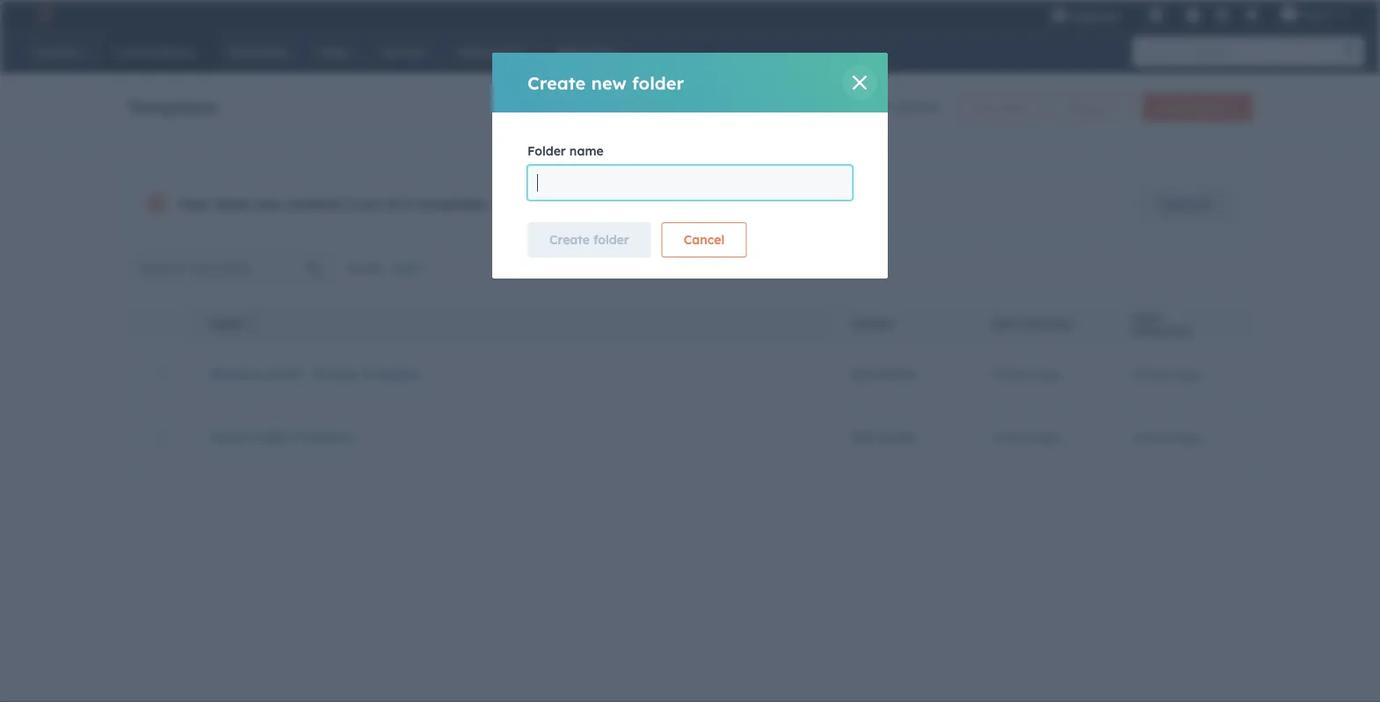 Task type: locate. For each thing, give the bounding box(es) containing it.
share
[[211, 430, 246, 445]]

0 horizontal spatial upgrade
[[1071, 8, 1120, 23]]

1 bob builder from the top
[[851, 366, 919, 382]]

ascending sort. press to sort descending. element
[[247, 317, 254, 332]]

new folder button
[[959, 93, 1043, 121]]

hubspot image
[[32, 4, 53, 25]]

crm
[[670, 196, 697, 212]]

created
[[893, 99, 937, 115], [286, 195, 340, 213], [1023, 318, 1072, 331]]

builder for share helpful resource
[[878, 430, 919, 445]]

1 horizontal spatial upgrade
[[1159, 196, 1212, 211]]

0 horizontal spatial date
[[992, 318, 1020, 331]]

1 press to sort. element from the left
[[898, 317, 904, 332]]

ascending sort. press to sort descending. image
[[247, 317, 254, 330]]

folder inside button
[[999, 101, 1028, 114]]

0 vertical spatial folder
[[632, 72, 684, 94]]

0 horizontal spatial press to sort. element
[[898, 317, 904, 332]]

out
[[357, 195, 380, 213]]

date for date modified
[[1133, 312, 1160, 325]]

1 vertical spatial create
[[549, 232, 590, 247]]

new
[[974, 101, 996, 114], [1157, 101, 1180, 114]]

new inside new template popup button
[[1157, 101, 1180, 114]]

hubspot link
[[21, 4, 66, 25]]

5 inside 'templates' banner
[[883, 99, 890, 115]]

2 bob from the top
[[851, 430, 875, 445]]

2 builder from the top
[[878, 430, 919, 445]]

2 vertical spatial folder
[[593, 232, 629, 247]]

0 vertical spatial created
[[893, 99, 937, 115]]

bob for breakup email - sample template
[[851, 366, 875, 382]]

create for create new folder
[[527, 72, 586, 94]]

any
[[394, 260, 418, 276]]

1 horizontal spatial created
[[893, 99, 937, 115]]

2 hours ago
[[992, 366, 1061, 382], [1133, 366, 1201, 382], [992, 430, 1061, 445], [1133, 430, 1201, 445]]

upgrade
[[1071, 8, 1120, 23], [1159, 196, 1212, 211]]

0 vertical spatial upgrade
[[1071, 8, 1120, 23]]

create
[[527, 72, 586, 94], [549, 232, 590, 247]]

new for new folder
[[974, 101, 996, 114]]

1 horizontal spatial 5
[[883, 99, 890, 115]]

of inside 'templates' banner
[[867, 99, 879, 115]]

cancel
[[684, 232, 725, 247]]

date inside date modified
[[1133, 312, 1160, 325]]

folder inside button
[[593, 232, 629, 247]]

helpful
[[250, 430, 294, 445]]

bob
[[851, 366, 875, 382], [851, 430, 875, 445]]

1 horizontal spatial date
[[1133, 312, 1160, 325]]

press to sort. element
[[898, 317, 904, 332], [1077, 317, 1084, 332]]

analyze
[[1068, 101, 1107, 114]]

date created button
[[971, 304, 1112, 342]]

1 horizontal spatial press to sort. element
[[1077, 317, 1084, 332]]

notifications button
[[1237, 0, 1267, 28]]

menu item
[[1132, 0, 1136, 28]]

press to sort. element inside owner button
[[898, 317, 904, 332]]

1 vertical spatial of
[[385, 195, 399, 213]]

0 vertical spatial 5
[[883, 99, 890, 115]]

1 horizontal spatial of
[[867, 99, 879, 115]]

0 horizontal spatial new
[[974, 101, 996, 114]]

2 horizontal spatial created
[[1023, 318, 1072, 331]]

0 vertical spatial create
[[527, 72, 586, 94]]

create for create folder
[[549, 232, 590, 247]]

new inside new folder button
[[974, 101, 996, 114]]

breakup email - sample template
[[211, 366, 420, 382]]

name
[[211, 318, 242, 331]]

bob builder
[[851, 366, 919, 382], [851, 430, 919, 445]]

2
[[857, 99, 864, 115], [345, 195, 352, 213], [992, 366, 999, 382], [1133, 366, 1140, 382], [992, 430, 999, 445], [1133, 430, 1140, 445]]

1 horizontal spatial new
[[1157, 101, 1180, 114]]

folder
[[632, 72, 684, 94], [999, 101, 1028, 114], [593, 232, 629, 247]]

press to sort. element inside date created button
[[1077, 317, 1084, 332]]

0 horizontal spatial folder
[[593, 232, 629, 247]]

5
[[883, 99, 890, 115], [404, 195, 412, 213]]

date inside button
[[992, 318, 1020, 331]]

bob builder image
[[1281, 6, 1297, 22]]

create down more
[[549, 232, 590, 247]]

templates.
[[417, 195, 491, 213]]

cancel button
[[662, 222, 747, 258]]

with
[[643, 196, 667, 212]]

0 vertical spatial of
[[867, 99, 879, 115]]

ago
[[1038, 366, 1061, 382], [1179, 366, 1201, 382], [1038, 430, 1061, 445], [1179, 430, 1201, 445]]

created left new folder button
[[893, 99, 937, 115]]

created for has
[[286, 195, 340, 213]]

2 vertical spatial created
[[1023, 318, 1072, 331]]

date left press to sort. image
[[992, 318, 1020, 331]]

2 new from the left
[[1157, 101, 1180, 114]]

created left press to sort. image
[[1023, 318, 1072, 331]]

1 vertical spatial created
[[286, 195, 340, 213]]

unlock
[[505, 196, 544, 212]]

create folder
[[549, 232, 629, 247]]

upgrade link
[[1137, 186, 1234, 222]]

folder right new
[[632, 72, 684, 94]]

2 press to sort. element from the left
[[1077, 317, 1084, 332]]

owner
[[851, 318, 893, 331]]

0 horizontal spatial of
[[385, 195, 399, 213]]

share helpful resource link
[[211, 430, 354, 445]]

0 vertical spatial bob builder
[[851, 366, 919, 382]]

0 vertical spatial bob
[[851, 366, 875, 382]]

modified
[[1133, 325, 1190, 338]]

created inside date created button
[[1023, 318, 1072, 331]]

1 vertical spatial builder
[[878, 430, 919, 445]]

settings image
[[1215, 7, 1230, 23]]

2 bob builder from the top
[[851, 430, 919, 445]]

resource
[[298, 430, 354, 445]]

of
[[867, 99, 879, 115], [385, 195, 399, 213]]

2 of 5 created
[[857, 99, 937, 115]]

marketplaces image
[[1148, 8, 1164, 24]]

press to sort. element right date created
[[1077, 317, 1084, 332]]

new template
[[1157, 101, 1227, 114]]

1 vertical spatial bob
[[851, 430, 875, 445]]

0 vertical spatial builder
[[878, 366, 919, 382]]

press to sort. element for date created
[[1077, 317, 1084, 332]]

folder down templates
[[593, 232, 629, 247]]

date
[[1133, 312, 1160, 325], [992, 318, 1020, 331]]

1 bob from the top
[[851, 366, 875, 382]]

name
[[570, 143, 604, 159]]

builder
[[878, 366, 919, 382], [878, 430, 919, 445]]

your
[[178, 195, 211, 213]]

folder name
[[527, 143, 604, 159]]

menu
[[1039, 0, 1359, 28]]

marketplaces button
[[1138, 0, 1175, 28]]

folder for create folder
[[593, 232, 629, 247]]

-
[[304, 366, 310, 382]]

create inside button
[[549, 232, 590, 247]]

2 horizontal spatial folder
[[999, 101, 1028, 114]]

search button
[[1335, 37, 1364, 67]]

0 horizontal spatial 5
[[404, 195, 412, 213]]

1 new from the left
[[974, 101, 996, 114]]

new left template
[[1157, 101, 1180, 114]]

notifications image
[[1244, 8, 1260, 24]]

press to sort. element right owner
[[898, 317, 904, 332]]

hours
[[1002, 366, 1035, 382], [1143, 366, 1175, 382], [1002, 430, 1035, 445], [1143, 430, 1175, 445]]

new right 2 of 5 created
[[974, 101, 996, 114]]

new template button
[[1143, 93, 1253, 121]]

1 vertical spatial bob builder
[[851, 430, 919, 445]]

unlock more templates with crm suite starter.
[[505, 196, 775, 212]]

1 horizontal spatial folder
[[632, 72, 684, 94]]

create left new
[[527, 72, 586, 94]]

2 inside 'templates' banner
[[857, 99, 864, 115]]

created right 'has'
[[286, 195, 340, 213]]

1 builder from the top
[[878, 366, 919, 382]]

date right press to sort. image
[[1133, 312, 1160, 325]]

0 horizontal spatial created
[[286, 195, 340, 213]]

created inside 'templates' banner
[[893, 99, 937, 115]]

created for 5
[[893, 99, 937, 115]]

owner button
[[830, 304, 971, 342]]

folder left the "analyze"
[[999, 101, 1028, 114]]

date modified button
[[1112, 304, 1252, 342]]

1 vertical spatial upgrade
[[1159, 196, 1212, 211]]

1 vertical spatial folder
[[999, 101, 1028, 114]]

apple button
[[1270, 0, 1357, 28]]



Task type: describe. For each thing, give the bounding box(es) containing it.
help image
[[1185, 8, 1201, 24]]

share helpful resource
[[211, 430, 354, 445]]

Search search field
[[127, 251, 335, 286]]

folder
[[527, 143, 566, 159]]

new folder
[[974, 101, 1028, 114]]

has
[[256, 195, 281, 213]]

date created
[[992, 318, 1072, 331]]

create folder button
[[527, 222, 651, 258]]

breakup
[[211, 366, 263, 382]]

new
[[591, 72, 627, 94]]

1 vertical spatial 5
[[404, 195, 412, 213]]

Search HubSpot search field
[[1133, 37, 1349, 67]]

email
[[266, 366, 301, 382]]

date modified
[[1133, 312, 1190, 338]]

bob builder for share helpful resource
[[851, 430, 919, 445]]

bob for share helpful resource
[[851, 430, 875, 445]]

sample
[[313, 366, 360, 382]]

menu containing apple
[[1039, 0, 1359, 28]]

press to sort. image
[[898, 317, 904, 330]]

name button
[[189, 304, 830, 342]]

templates
[[127, 95, 217, 117]]

your team has created 2 out of 5 templates.
[[178, 195, 491, 213]]

analyze button
[[1053, 93, 1132, 121]]

upgrade image
[[1051, 8, 1067, 24]]

create new folder
[[527, 72, 684, 94]]

builder for breakup email - sample template
[[878, 366, 919, 382]]

templates
[[581, 196, 639, 212]]

team
[[215, 195, 252, 213]]

owner:
[[346, 260, 386, 276]]

Folder name text field
[[527, 165, 853, 200]]

suite
[[701, 196, 730, 212]]

help button
[[1178, 0, 1208, 28]]

starter.
[[734, 196, 775, 212]]

bob builder for breakup email - sample template
[[851, 366, 919, 382]]

apple
[[1300, 7, 1331, 21]]

more
[[548, 196, 578, 212]]

template
[[1183, 101, 1227, 114]]

settings link
[[1211, 5, 1233, 23]]

press to sort. image
[[1077, 317, 1084, 330]]

search image
[[1343, 46, 1356, 58]]

date for date created
[[992, 318, 1020, 331]]

any button
[[393, 251, 441, 286]]

close image
[[853, 76, 867, 90]]

folder for new folder
[[999, 101, 1028, 114]]

template
[[363, 366, 420, 382]]

templates banner
[[127, 88, 1253, 121]]

breakup email - sample template link
[[211, 366, 420, 382]]

new for new template
[[1157, 101, 1180, 114]]

press to sort. element for owner
[[898, 317, 904, 332]]



Task type: vqa. For each thing, say whether or not it's contained in the screenshot.
the Share Helpful Resource
yes



